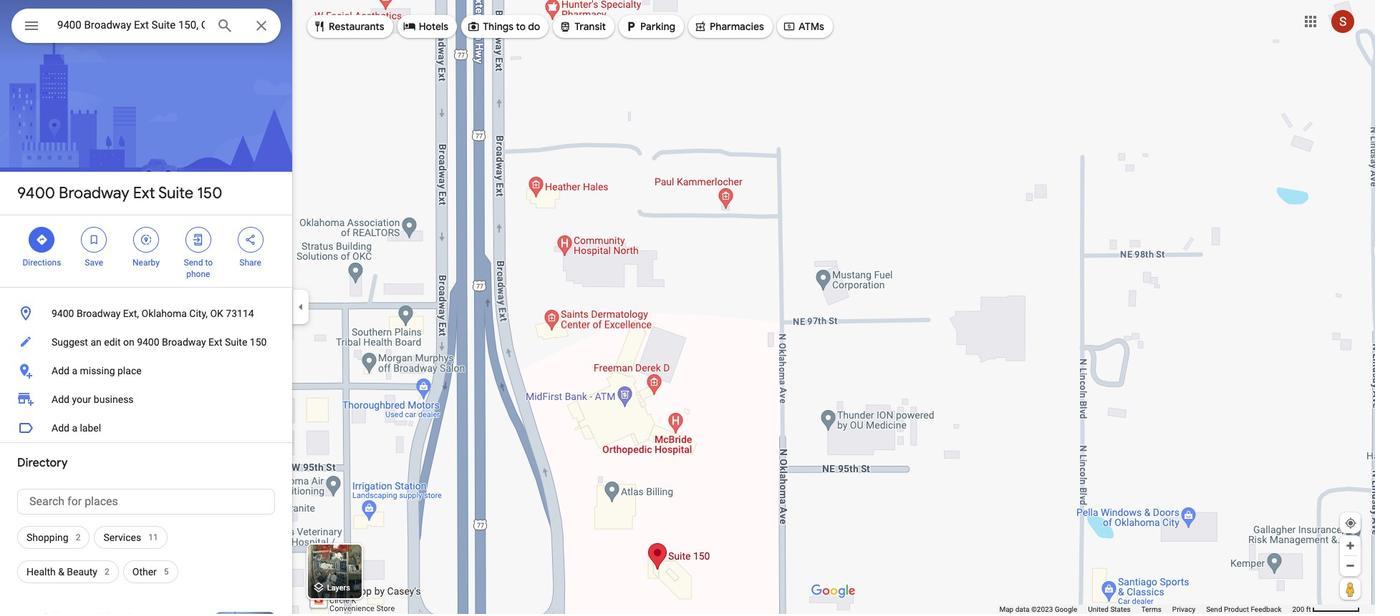 Task type: locate. For each thing, give the bounding box(es) containing it.
label
[[80, 423, 101, 434]]

0 vertical spatial to
[[516, 20, 526, 33]]

 atms
[[783, 19, 824, 34]]

send for send to phone
[[184, 258, 203, 268]]

privacy button
[[1172, 605, 1196, 615]]

2 right beauty
[[105, 567, 109, 577]]

1 vertical spatial a
[[72, 423, 77, 434]]

0 vertical spatial broadway
[[59, 183, 129, 203]]

suite
[[158, 183, 193, 203], [225, 337, 247, 348]]

0 horizontal spatial 2
[[76, 533, 81, 543]]

0 vertical spatial 2
[[76, 533, 81, 543]]

1 vertical spatial suite
[[225, 337, 247, 348]]

states
[[1110, 606, 1131, 614]]

0 horizontal spatial 150
[[197, 183, 222, 203]]

suite down 73114
[[225, 337, 247, 348]]

footer containing map data ©2023 google
[[999, 605, 1292, 615]]

1 vertical spatial broadway
[[77, 308, 121, 319]]

suite up 
[[158, 183, 193, 203]]

1 horizontal spatial send
[[1206, 606, 1222, 614]]

none text field inside 9400 broadway ext suite 150 main content
[[17, 489, 275, 515]]

1 horizontal spatial 2
[[105, 567, 109, 577]]

0 vertical spatial send
[[184, 258, 203, 268]]

save
[[85, 258, 103, 268]]

2 add from the top
[[52, 394, 69, 405]]

a left label at the bottom left
[[72, 423, 77, 434]]


[[140, 232, 153, 248]]

0 vertical spatial a
[[72, 365, 77, 377]]

suggest an edit on 9400 broadway ext suite 150 button
[[0, 328, 292, 357]]

add left label at the bottom left
[[52, 423, 69, 434]]

a
[[72, 365, 77, 377], [72, 423, 77, 434]]

suggest an edit on 9400 broadway ext suite 150
[[52, 337, 267, 348]]

services 11
[[103, 532, 158, 544]]

ft
[[1306, 606, 1311, 614]]

0 vertical spatial add
[[52, 365, 69, 377]]

suggest
[[52, 337, 88, 348]]

send product feedback
[[1206, 606, 1282, 614]]

11
[[148, 533, 158, 543]]

zoom out image
[[1345, 561, 1356, 572]]

200
[[1292, 606, 1305, 614]]

transit
[[575, 20, 606, 33]]

1 vertical spatial 9400
[[52, 308, 74, 319]]

ext up 
[[133, 183, 155, 203]]

1 vertical spatial 2
[[105, 567, 109, 577]]

9400
[[17, 183, 55, 203], [52, 308, 74, 319], [137, 337, 159, 348]]

2 vertical spatial add
[[52, 423, 69, 434]]

add for add a missing place
[[52, 365, 69, 377]]

1 vertical spatial 150
[[250, 337, 267, 348]]

add a missing place
[[52, 365, 142, 377]]

united states
[[1088, 606, 1131, 614]]

1 horizontal spatial suite
[[225, 337, 247, 348]]

suite inside button
[[225, 337, 247, 348]]

terms button
[[1142, 605, 1162, 615]]

terms
[[1142, 606, 1162, 614]]

broadway
[[59, 183, 129, 203], [77, 308, 121, 319], [162, 337, 206, 348]]

to left do
[[516, 20, 526, 33]]

2 right shopping
[[76, 533, 81, 543]]

show street view coverage image
[[1340, 579, 1361, 600]]

 parking
[[625, 19, 675, 34]]

city,
[[189, 308, 208, 319]]

feedback
[[1251, 606, 1282, 614]]

0 horizontal spatial suite
[[158, 183, 193, 203]]

0 horizontal spatial ext
[[133, 183, 155, 203]]

data
[[1015, 606, 1030, 614]]

9400 up 
[[17, 183, 55, 203]]

zoom in image
[[1345, 541, 1356, 552]]

 transit
[[559, 19, 606, 34]]

None field
[[57, 16, 205, 34]]

1 horizontal spatial ext
[[208, 337, 222, 348]]

google account: sheryl atherton  
(sheryl.atherton@adept.ai) image
[[1332, 10, 1354, 33]]

collapse side panel image
[[293, 299, 309, 315]]

broadway up an
[[77, 308, 121, 319]]

0 horizontal spatial to
[[205, 258, 213, 268]]

pharmacies
[[710, 20, 764, 33]]

1 horizontal spatial 150
[[250, 337, 267, 348]]

a left missing on the left of the page
[[72, 365, 77, 377]]

send inside send to phone
[[184, 258, 203, 268]]

restaurants
[[329, 20, 384, 33]]

send inside button
[[1206, 606, 1222, 614]]

0 vertical spatial suite
[[158, 183, 193, 203]]

google maps element
[[0, 0, 1375, 615]]

oklahoma
[[141, 308, 187, 319]]

united states button
[[1088, 605, 1131, 615]]

health & beauty 2
[[27, 567, 109, 578]]

0 vertical spatial 9400
[[17, 183, 55, 203]]

None text field
[[17, 489, 275, 515]]

3 add from the top
[[52, 423, 69, 434]]

150
[[197, 183, 222, 203], [250, 337, 267, 348]]

send left the product
[[1206, 606, 1222, 614]]

things
[[483, 20, 514, 33]]

1 horizontal spatial to
[[516, 20, 526, 33]]

2 inside the health & beauty 2
[[105, 567, 109, 577]]

add for add your business
[[52, 394, 69, 405]]

add left the your
[[52, 394, 69, 405]]

directory
[[17, 456, 68, 471]]

add inside button
[[52, 365, 69, 377]]

broadway for ext
[[59, 183, 129, 203]]

200 ft button
[[1292, 606, 1360, 614]]

map
[[999, 606, 1014, 614]]

1 add from the top
[[52, 365, 69, 377]]

0 horizontal spatial send
[[184, 258, 203, 268]]

1 a from the top
[[72, 365, 77, 377]]

 button
[[11, 9, 52, 46]]

150 inside button
[[250, 337, 267, 348]]

1 vertical spatial send
[[1206, 606, 1222, 614]]

send
[[184, 258, 203, 268], [1206, 606, 1222, 614]]

ok
[[210, 308, 223, 319]]

2 vertical spatial 9400
[[137, 337, 159, 348]]

add inside button
[[52, 423, 69, 434]]

9400 up suggest
[[52, 308, 74, 319]]

ext,
[[123, 308, 139, 319]]

5
[[164, 567, 169, 577]]

hotels
[[419, 20, 448, 33]]

a inside button
[[72, 365, 77, 377]]

on
[[123, 337, 134, 348]]

0 vertical spatial 150
[[197, 183, 222, 203]]

to up phone
[[205, 258, 213, 268]]

atms
[[799, 20, 824, 33]]

150 up 
[[197, 183, 222, 203]]

shopping
[[27, 532, 69, 544]]

footer
[[999, 605, 1292, 615]]

ext
[[133, 183, 155, 203], [208, 337, 222, 348]]


[[467, 19, 480, 34]]

place
[[117, 365, 142, 377]]

a inside button
[[72, 423, 77, 434]]

9400 right the 'on'
[[137, 337, 159, 348]]

1 vertical spatial ext
[[208, 337, 222, 348]]

send for send product feedback
[[1206, 606, 1222, 614]]

add down suggest
[[52, 365, 69, 377]]

2 a from the top
[[72, 423, 77, 434]]

your
[[72, 394, 91, 405]]

directions
[[23, 258, 61, 268]]

broadway down city,
[[162, 337, 206, 348]]


[[559, 19, 572, 34]]


[[694, 19, 707, 34]]

to
[[516, 20, 526, 33], [205, 258, 213, 268]]

ext down ok
[[208, 337, 222, 348]]

150 down 73114
[[250, 337, 267, 348]]

broadway up 
[[59, 183, 129, 203]]

shopping 2
[[27, 532, 81, 544]]

missing
[[80, 365, 115, 377]]

edit
[[104, 337, 121, 348]]

add
[[52, 365, 69, 377], [52, 394, 69, 405], [52, 423, 69, 434]]

send up phone
[[184, 258, 203, 268]]

other
[[132, 567, 157, 578]]

2
[[76, 533, 81, 543], [105, 567, 109, 577]]

business
[[94, 394, 134, 405]]

1 vertical spatial add
[[52, 394, 69, 405]]


[[192, 232, 205, 248]]

1 vertical spatial to
[[205, 258, 213, 268]]



Task type: describe. For each thing, give the bounding box(es) containing it.
add your business
[[52, 394, 134, 405]]

product
[[1224, 606, 1249, 614]]


[[23, 16, 40, 36]]

73114
[[226, 308, 254, 319]]

ext inside suggest an edit on 9400 broadway ext suite 150 button
[[208, 337, 222, 348]]

to inside  things to do
[[516, 20, 526, 33]]

 things to do
[[467, 19, 540, 34]]

to inside send to phone
[[205, 258, 213, 268]]

map data ©2023 google
[[999, 606, 1077, 614]]

united
[[1088, 606, 1109, 614]]

 restaurants
[[313, 19, 384, 34]]

do
[[528, 20, 540, 33]]

 search field
[[11, 9, 281, 46]]

add your business link
[[0, 385, 292, 414]]

layers
[[327, 584, 350, 593]]

0 vertical spatial ext
[[133, 183, 155, 203]]

other 5
[[132, 567, 169, 578]]

a for label
[[72, 423, 77, 434]]

9400 broadway ext suite 150
[[17, 183, 222, 203]]

health
[[27, 567, 56, 578]]

 pharmacies
[[694, 19, 764, 34]]

share
[[239, 258, 261, 268]]

actions for 9400 broadway ext suite 150 region
[[0, 216, 292, 287]]

9400 broadway ext, oklahoma city, ok 73114
[[52, 308, 254, 319]]

an
[[91, 337, 102, 348]]


[[313, 19, 326, 34]]

broadway for ext,
[[77, 308, 121, 319]]

add a missing place button
[[0, 357, 292, 385]]


[[783, 19, 796, 34]]

&
[[58, 567, 64, 578]]

 hotels
[[403, 19, 448, 34]]

send to phone
[[184, 258, 213, 279]]

9400 for 9400 broadway ext, oklahoma city, ok 73114
[[52, 308, 74, 319]]

2 vertical spatial broadway
[[162, 337, 206, 348]]


[[625, 19, 638, 34]]

beauty
[[67, 567, 97, 578]]


[[244, 232, 257, 248]]

add for add a label
[[52, 423, 69, 434]]

add a label
[[52, 423, 101, 434]]

9400 broadway ext, oklahoma city, ok 73114 button
[[0, 299, 292, 328]]

footer inside google maps element
[[999, 605, 1292, 615]]

parking
[[640, 20, 675, 33]]

send product feedback button
[[1206, 605, 1282, 615]]


[[403, 19, 416, 34]]

9400 for 9400 broadway ext suite 150
[[17, 183, 55, 203]]

google
[[1055, 606, 1077, 614]]


[[88, 232, 100, 248]]

200 ft
[[1292, 606, 1311, 614]]

none field inside 9400 broadway ext suite 150, oklahoma city, ok 73114 field
[[57, 16, 205, 34]]


[[35, 232, 48, 248]]

phone
[[186, 269, 210, 279]]

a for missing
[[72, 365, 77, 377]]

add a label button
[[0, 414, 292, 443]]

2 inside shopping 2
[[76, 533, 81, 543]]

privacy
[[1172, 606, 1196, 614]]

9400 broadway ext suite 150 main content
[[0, 0, 292, 615]]

services
[[103, 532, 141, 544]]

©2023
[[1031, 606, 1053, 614]]

nearby
[[133, 258, 160, 268]]

9400 Broadway Ext Suite 150, Oklahoma City, OK 73114 field
[[11, 9, 281, 43]]

show your location image
[[1344, 517, 1357, 530]]



Task type: vqa. For each thing, say whether or not it's contained in the screenshot.
25 inside the February 2024 row group
no



